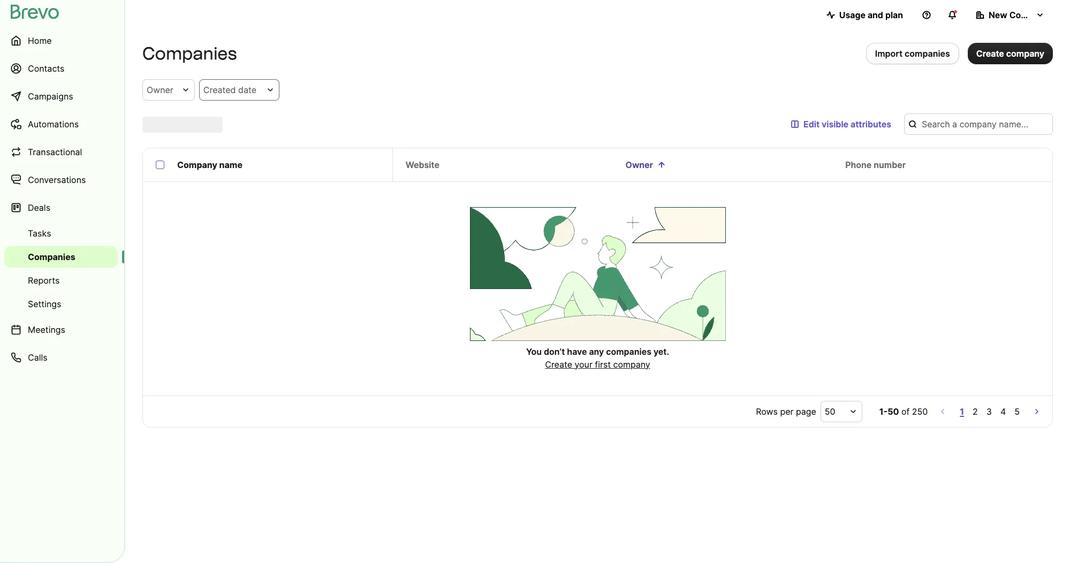 Task type: vqa. For each thing, say whether or not it's contained in the screenshot.
50
yes



Task type: locate. For each thing, give the bounding box(es) containing it.
1 horizontal spatial companies
[[905, 48, 951, 59]]

0 vertical spatial companies
[[905, 48, 951, 59]]

2 button
[[971, 404, 981, 419]]

attributes
[[851, 119, 892, 130]]

edit visible attributes button
[[783, 114, 901, 135]]

company
[[1007, 48, 1045, 59], [614, 359, 651, 370]]

0 vertical spatial company
[[1007, 48, 1045, 59]]

50
[[826, 407, 836, 417], [888, 407, 900, 417]]

number
[[875, 160, 907, 170]]

0 vertical spatial company
[[1010, 10, 1050, 20]]

1 vertical spatial owner
[[626, 160, 654, 170]]

companies up owner popup button
[[143, 43, 237, 64]]

import companies
[[876, 48, 951, 59]]

created date button
[[199, 79, 280, 101]]

companies up reports
[[28, 252, 75, 263]]

1 vertical spatial company
[[614, 359, 651, 370]]

1 horizontal spatial 50
[[888, 407, 900, 417]]

companies up first
[[607, 346, 652, 357]]

companies link
[[4, 246, 118, 268]]

4 button
[[999, 404, 1009, 419]]

settings
[[28, 299, 61, 310]]

0 horizontal spatial owner
[[147, 85, 173, 95]]

meetings
[[28, 325, 65, 335]]

0 horizontal spatial 50
[[826, 407, 836, 417]]

create
[[977, 48, 1005, 59], [546, 359, 573, 370]]

company name
[[177, 160, 243, 170]]

1 50 from the left
[[826, 407, 836, 417]]

create company button
[[969, 43, 1054, 64]]

50 left of
[[888, 407, 900, 417]]

companies inside companies link
[[28, 252, 75, 263]]

1 horizontal spatial company
[[1007, 48, 1045, 59]]

company
[[1010, 10, 1050, 20], [177, 160, 217, 170]]

calls
[[28, 353, 47, 363]]

Search a company name... search field
[[905, 114, 1054, 135]]

plan
[[886, 10, 904, 20]]

50 button
[[821, 401, 863, 423]]

import companies button
[[867, 43, 960, 64]]

automations
[[28, 119, 79, 130]]

edit
[[804, 119, 820, 130]]

tasks
[[28, 228, 51, 239]]

companies
[[143, 43, 237, 64], [28, 252, 75, 263]]

don't
[[544, 346, 565, 357]]

1 vertical spatial companies
[[607, 346, 652, 357]]

1 vertical spatial create
[[546, 359, 573, 370]]

per
[[781, 407, 794, 417]]

1 horizontal spatial owner
[[626, 160, 654, 170]]

contacts
[[28, 63, 64, 74]]

1 vertical spatial company
[[177, 160, 217, 170]]

rows per page
[[757, 407, 817, 417]]

250
[[913, 407, 929, 417]]

0 vertical spatial create
[[977, 48, 1005, 59]]

0 horizontal spatial company
[[614, 359, 651, 370]]

1 vertical spatial companies
[[28, 252, 75, 263]]

company down new company
[[1007, 48, 1045, 59]]

automations link
[[4, 111, 118, 137]]

edit visible attributes
[[804, 119, 892, 130]]

companies
[[905, 48, 951, 59], [607, 346, 652, 357]]

calls link
[[4, 345, 118, 371]]

campaigns
[[28, 91, 73, 102]]

up image
[[658, 161, 666, 169]]

settings link
[[4, 294, 118, 315]]

have
[[568, 346, 587, 357]]

new company button
[[968, 4, 1054, 26]]

website
[[406, 160, 440, 170]]

you
[[527, 346, 542, 357]]

create inside create company button
[[977, 48, 1005, 59]]

company right first
[[614, 359, 651, 370]]

create down the new at the right
[[977, 48, 1005, 59]]

phone number
[[846, 160, 907, 170]]

1 horizontal spatial create
[[977, 48, 1005, 59]]

0 horizontal spatial companies
[[607, 346, 652, 357]]

1-50 of 250
[[880, 407, 929, 417]]

rows
[[757, 407, 778, 417]]

50 right page
[[826, 407, 836, 417]]

0 horizontal spatial companies
[[28, 252, 75, 263]]

0 vertical spatial owner
[[147, 85, 173, 95]]

owner
[[147, 85, 173, 95], [626, 160, 654, 170]]

conversations
[[28, 175, 86, 185]]

companies right import
[[905, 48, 951, 59]]

50 inside popup button
[[826, 407, 836, 417]]

tasks link
[[4, 223, 118, 244]]

company left name
[[177, 160, 217, 170]]

and
[[868, 10, 884, 20]]

date
[[238, 85, 257, 95]]

0 horizontal spatial create
[[546, 359, 573, 370]]

company right the new at the right
[[1010, 10, 1050, 20]]

created date
[[203, 85, 257, 95]]

create inside you don't have any companies yet. create your first company
[[546, 359, 573, 370]]

0 vertical spatial companies
[[143, 43, 237, 64]]

1 horizontal spatial company
[[1010, 10, 1050, 20]]

create down don't
[[546, 359, 573, 370]]

1 horizontal spatial companies
[[143, 43, 237, 64]]

1-
[[880, 407, 888, 417]]



Task type: describe. For each thing, give the bounding box(es) containing it.
1
[[961, 407, 965, 417]]

transactional link
[[4, 139, 118, 165]]

you don't have any companies yet. create your first company
[[527, 346, 670, 370]]

company inside button
[[1010, 10, 1050, 20]]

your
[[575, 359, 593, 370]]

deals link
[[4, 195, 118, 221]]

2
[[974, 407, 979, 417]]

3 button
[[985, 404, 995, 419]]

page
[[797, 407, 817, 417]]

usage
[[840, 10, 866, 20]]

campaigns link
[[4, 84, 118, 109]]

home
[[28, 35, 52, 46]]

reports link
[[4, 270, 118, 291]]

any
[[590, 346, 604, 357]]

new company
[[990, 10, 1050, 20]]

home link
[[4, 28, 118, 54]]

5
[[1015, 407, 1021, 417]]

0 horizontal spatial company
[[177, 160, 217, 170]]

conversations link
[[4, 167, 118, 193]]

4
[[1001, 407, 1007, 417]]

2 50 from the left
[[888, 407, 900, 417]]

3
[[987, 407, 993, 417]]

reports
[[28, 275, 60, 286]]

usage and plan button
[[818, 4, 912, 26]]

yet.
[[654, 346, 670, 357]]

deals
[[28, 203, 50, 213]]

company inside you don't have any companies yet. create your first company
[[614, 359, 651, 370]]

new
[[990, 10, 1008, 20]]

contacts link
[[4, 56, 118, 81]]

5 button
[[1013, 404, 1023, 419]]

companies inside button
[[905, 48, 951, 59]]

transactional
[[28, 147, 82, 158]]

visible
[[822, 119, 849, 130]]

phone
[[846, 160, 872, 170]]

import
[[876, 48, 903, 59]]

created
[[203, 85, 236, 95]]

owner inside popup button
[[147, 85, 173, 95]]

create company
[[977, 48, 1045, 59]]

company inside button
[[1007, 48, 1045, 59]]

usage and plan
[[840, 10, 904, 20]]

meetings link
[[4, 317, 118, 343]]

1 button
[[959, 404, 967, 419]]

first
[[595, 359, 611, 370]]

name
[[219, 160, 243, 170]]

owner button
[[143, 79, 195, 101]]

companies inside you don't have any companies yet. create your first company
[[607, 346, 652, 357]]

of
[[902, 407, 910, 417]]



